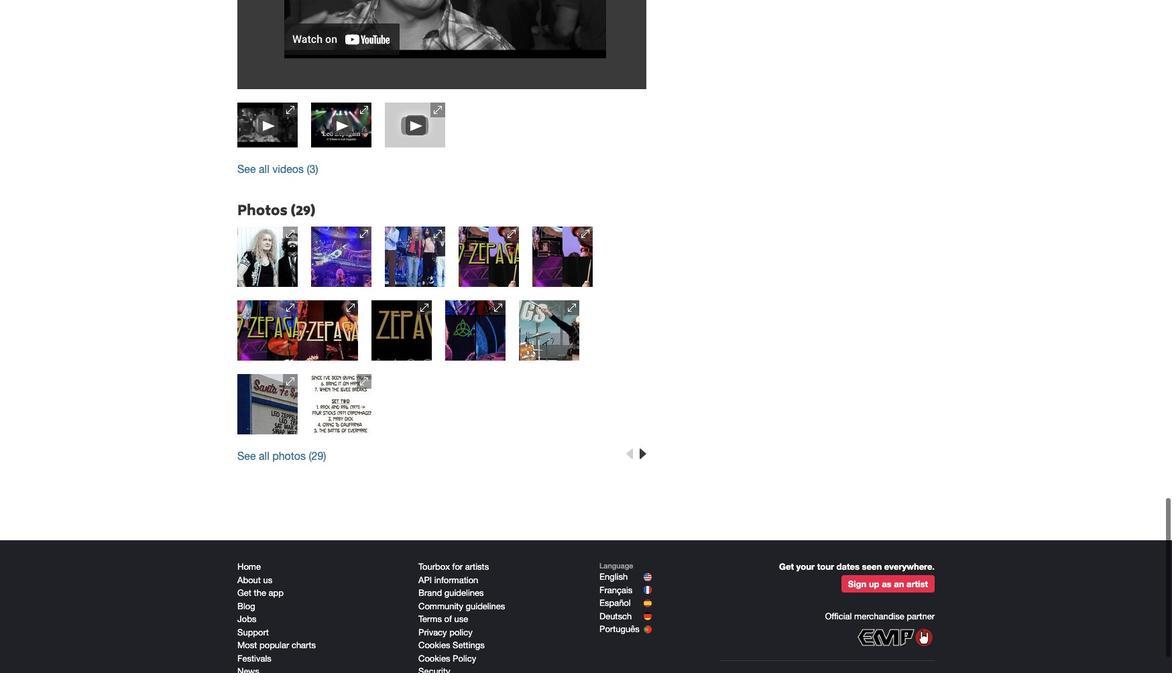 Task type: vqa. For each thing, say whether or not it's contained in the screenshot.
"TO"
no



Task type: describe. For each thing, give the bounding box(es) containing it.
for
[[452, 562, 463, 572]]

see all videos (3) link
[[237, 163, 318, 175]]

deutsch link
[[600, 611, 632, 621]]

jobs
[[237, 614, 256, 624]]

english
[[600, 572, 628, 582]]

(3)
[[307, 163, 318, 175]]

deutsch
[[600, 611, 632, 621]]

api information link
[[418, 575, 478, 585]]

dates
[[837, 561, 860, 572]]

see all photos (29)
[[237, 450, 326, 462]]

get inside home about us get the app blog jobs support most popular charts festivals
[[237, 588, 251, 598]]

2 cookies from the top
[[418, 654, 450, 664]]

see all videos (3)
[[237, 163, 318, 175]]

artist
[[907, 579, 928, 590]]

partner
[[907, 612, 935, 622]]

settings
[[453, 640, 485, 651]]

português link
[[600, 624, 640, 634]]

see for see all photos (29)
[[237, 450, 256, 462]]

official merchandise partner
[[825, 612, 935, 622]]

official
[[825, 612, 852, 622]]

language english français español deutsch português
[[600, 561, 640, 634]]

sign up as an artist
[[848, 579, 928, 590]]

policy
[[453, 654, 476, 664]]

photos (29)
[[237, 201, 316, 224]]

0 vertical spatial guidelines
[[444, 588, 484, 598]]

api
[[418, 575, 432, 585]]

policy
[[449, 627, 473, 637]]

an
[[894, 579, 904, 590]]

home link
[[237, 562, 261, 572]]

merchandise
[[854, 612, 905, 622]]

seen
[[862, 561, 882, 572]]

photos
[[237, 201, 288, 224]]

english link
[[600, 572, 628, 582]]

app
[[269, 588, 284, 598]]

sign up as an artist link
[[842, 575, 935, 593]]

1 cookies from the top
[[418, 640, 450, 651]]

blog link
[[237, 601, 255, 611]]

all for videos
[[259, 163, 269, 175]]

0 vertical spatial get
[[779, 561, 794, 572]]

support link
[[237, 627, 269, 637]]

community
[[418, 601, 463, 611]]

cookies settings link
[[418, 640, 485, 651]]

information
[[434, 575, 478, 585]]

of
[[444, 614, 452, 624]]

sign
[[848, 579, 867, 590]]

your
[[796, 561, 815, 572]]

privacy
[[418, 627, 447, 637]]

charts
[[292, 640, 316, 651]]

1 vertical spatial guidelines
[[466, 601, 505, 611]]

support
[[237, 627, 269, 637]]



Task type: locate. For each thing, give the bounding box(es) containing it.
photos
[[272, 450, 306, 462]]

see left videos
[[237, 163, 256, 175]]

videos
[[272, 163, 304, 175]]

about us link
[[237, 575, 272, 585]]

français
[[600, 585, 633, 595]]

cookies down cookies settings link
[[418, 654, 450, 664]]

0 vertical spatial all
[[259, 163, 269, 175]]

as
[[882, 579, 892, 590]]

español link
[[600, 598, 631, 608]]

tourbox
[[418, 562, 450, 572]]

us
[[263, 575, 272, 585]]

emp image
[[856, 626, 935, 649]]

community guidelines link
[[418, 601, 505, 611]]

español
[[600, 598, 631, 608]]

terms of use link
[[418, 614, 468, 624]]

see all photos (29) link
[[237, 450, 326, 462]]

use
[[454, 614, 468, 624]]

see
[[237, 163, 256, 175], [237, 450, 256, 462]]

blog
[[237, 601, 255, 611]]

1 horizontal spatial get
[[779, 561, 794, 572]]

cookies policy link
[[418, 654, 476, 664]]

led zepagain live image
[[237, 102, 298, 148], [311, 102, 372, 148], [385, 102, 445, 148], [415, 183, 563, 331], [489, 183, 636, 331], [268, 202, 415, 313], [341, 202, 489, 313], [194, 208, 341, 306], [194, 257, 341, 404], [402, 257, 549, 404], [475, 270, 623, 392], [254, 272, 402, 390], [328, 273, 475, 388], [268, 309, 415, 500], [194, 334, 341, 475]]

all
[[259, 163, 269, 175], [259, 450, 269, 462]]

most
[[237, 640, 257, 651]]

1 vertical spatial see
[[237, 450, 256, 462]]

about
[[237, 575, 261, 585]]

popular
[[260, 640, 289, 651]]

tourbox for artists link
[[418, 562, 489, 572]]

2 see from the top
[[237, 450, 256, 462]]

1 vertical spatial (29)
[[309, 450, 326, 462]]

0 vertical spatial (29)
[[291, 201, 316, 224]]

0 horizontal spatial get
[[237, 588, 251, 598]]

brand
[[418, 588, 442, 598]]

1 vertical spatial get
[[237, 588, 251, 598]]

the
[[254, 588, 266, 598]]

festivals
[[237, 654, 271, 664]]

(29)
[[291, 201, 316, 224], [309, 450, 326, 462]]

guidelines up use
[[466, 601, 505, 611]]

brand guidelines link
[[418, 588, 484, 598]]

guidelines
[[444, 588, 484, 598], [466, 601, 505, 611]]

2 all from the top
[[259, 450, 269, 462]]

0 vertical spatial see
[[237, 163, 256, 175]]

français link
[[600, 585, 633, 595]]

get up blog
[[237, 588, 251, 598]]

language
[[600, 561, 633, 570]]

all left videos
[[259, 163, 269, 175]]

festivals link
[[237, 654, 271, 664]]

everywhere.
[[884, 561, 935, 572]]

guidelines up community guidelines link
[[444, 588, 484, 598]]

expand image
[[360, 106, 368, 114], [434, 106, 442, 114], [263, 120, 275, 132], [337, 120, 349, 132], [410, 120, 423, 132], [286, 230, 294, 238], [508, 230, 516, 238], [581, 230, 590, 238], [347, 304, 355, 312], [568, 304, 576, 312]]

get your tour dates seen everywhere.
[[779, 561, 935, 572]]

expand image
[[286, 106, 294, 114], [360, 230, 368, 238], [434, 230, 442, 238], [286, 304, 294, 312], [421, 304, 429, 312], [494, 304, 502, 312], [286, 378, 294, 386], [360, 378, 368, 386]]

all for photos
[[259, 450, 269, 462]]

up
[[869, 579, 880, 590]]

1 vertical spatial cookies
[[418, 654, 450, 664]]

tour
[[817, 561, 834, 572]]

get
[[779, 561, 794, 572], [237, 588, 251, 598]]

1 vertical spatial all
[[259, 450, 269, 462]]

get the app link
[[237, 588, 284, 598]]

português
[[600, 624, 640, 634]]

cookies
[[418, 640, 450, 651], [418, 654, 450, 664]]

privacy policy link
[[418, 627, 473, 637]]

see for see all videos (3)
[[237, 163, 256, 175]]

get left your
[[779, 561, 794, 572]]

0 vertical spatial cookies
[[418, 640, 450, 651]]

artists
[[465, 562, 489, 572]]

see left photos
[[237, 450, 256, 462]]

tourbox for artists api information brand guidelines community guidelines terms of use privacy policy cookies settings cookies policy
[[418, 562, 505, 664]]

most popular charts link
[[237, 640, 316, 651]]

home about us get the app blog jobs support most popular charts festivals
[[237, 562, 316, 664]]

1 all from the top
[[259, 163, 269, 175]]

1 see from the top
[[237, 163, 256, 175]]

jobs link
[[237, 614, 256, 624]]

home
[[237, 562, 261, 572]]

terms
[[418, 614, 442, 624]]

all left photos
[[259, 450, 269, 462]]

cookies down privacy
[[418, 640, 450, 651]]



